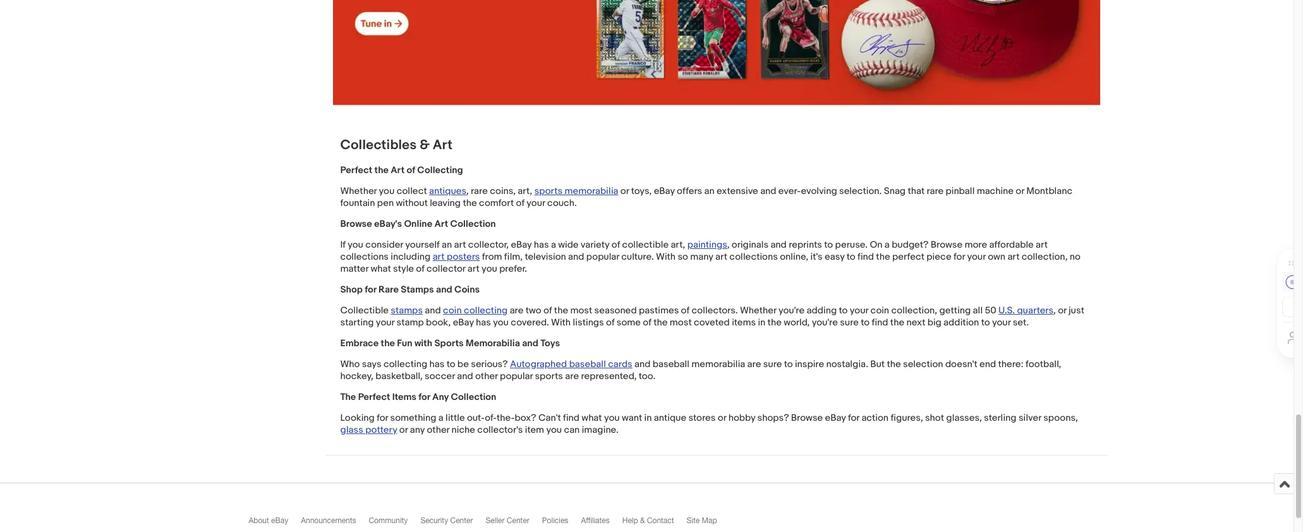 Task type: locate. For each thing, give the bounding box(es) containing it.
a inside looking for something a little out-of-the-box? can't find what you want in antique stores or hobby shops? browse ebay for action figures, shot glasses, sterling silver spoons, glass pottery or any other niche collector's item you can imagine.
[[439, 412, 444, 424]]

collections up shop
[[340, 251, 389, 263]]

who says collecting has to be serious? autographed baseball cards
[[340, 358, 633, 370]]

contact
[[647, 516, 674, 525]]

of right two
[[544, 305, 552, 317]]

1 vertical spatial collection,
[[892, 305, 938, 317]]

football,
[[1026, 358, 1062, 370]]

0 vertical spatial in
[[758, 317, 766, 329]]

1 horizontal spatial whether
[[740, 305, 777, 317]]

0 horizontal spatial browse
[[340, 218, 372, 230]]

0 horizontal spatial an
[[442, 239, 452, 251]]

, inside , originals and reprints to peruse. on a budget? browse more affordable art collections including
[[728, 239, 730, 251]]

0 horizontal spatial in
[[645, 412, 652, 424]]

, left just
[[1054, 305, 1056, 317]]

antique
[[654, 412, 687, 424]]

memorabilia inside and baseball memorabilia are sure to inspire nostalgia. but the selection doesn't end there: football, hockey, basketball, soccer and other popular sports are represented, too.
[[692, 358, 746, 370]]

2 vertical spatial ,
[[1054, 305, 1056, 317]]

sure
[[840, 317, 859, 329], [764, 358, 782, 370]]

1 horizontal spatial in
[[758, 317, 766, 329]]

collectible
[[622, 239, 669, 251]]

0 vertical spatial popular
[[587, 251, 620, 263]]

1 horizontal spatial most
[[670, 317, 692, 329]]

0 vertical spatial an
[[705, 185, 715, 197]]

the right some
[[654, 317, 668, 329]]

0 vertical spatial art
[[433, 137, 453, 154]]

0 horizontal spatial art,
[[518, 185, 533, 197]]

0 horizontal spatial popular
[[500, 370, 533, 382]]

site map link
[[687, 516, 730, 531]]

sports right "coins,"
[[535, 185, 563, 197]]

1 horizontal spatial sure
[[840, 317, 859, 329]]

1 vertical spatial popular
[[500, 370, 533, 382]]

0 vertical spatial &
[[420, 137, 430, 154]]

antiques link
[[429, 185, 467, 197]]

1 vertical spatial has
[[476, 317, 491, 329]]

covered.
[[511, 317, 549, 329]]

1 horizontal spatial baseball
[[653, 358, 690, 370]]

and inside from film, television and popular culture. with so many art collections online, it's easy to find the perfect piece for your own art collection, no matter what style of collector art you prefer.
[[568, 251, 585, 263]]

& up collecting
[[420, 137, 430, 154]]

popular
[[587, 251, 620, 263], [500, 370, 533, 382]]

1 collections from the left
[[340, 251, 389, 263]]

security center
[[421, 516, 473, 525]]

collections inside from film, television and popular culture. with so many art collections online, it's easy to find the perfect piece for your own art collection, no matter what style of collector art you prefer.
[[730, 251, 778, 263]]

about ebay link
[[249, 516, 301, 531]]

u.s.
[[999, 305, 1015, 317]]

0 horizontal spatial other
[[427, 424, 450, 436]]

collections left online, at top right
[[730, 251, 778, 263]]

coveted
[[694, 317, 730, 329]]

center right security
[[450, 516, 473, 525]]

other
[[475, 370, 498, 382], [427, 424, 450, 436]]

sure right adding
[[840, 317, 859, 329]]

0 vertical spatial collection,
[[1022, 251, 1068, 263]]

an inside or toys, ebay offers an extensive and ever-evolving selection. snag that rare pinball machine or montblanc fountain pen without leaving the comfort of your couch.
[[705, 185, 715, 197]]

art up coins
[[468, 263, 480, 275]]

of left some
[[606, 317, 615, 329]]

0 horizontal spatial most
[[571, 305, 593, 317]]

1 rare from the left
[[471, 185, 488, 197]]

2 vertical spatial art
[[435, 218, 448, 230]]

1 vertical spatial sports
[[535, 370, 563, 382]]

1 horizontal spatial collections
[[730, 251, 778, 263]]

all
[[973, 305, 983, 317]]

1 horizontal spatial popular
[[587, 251, 620, 263]]

or left just
[[1059, 305, 1067, 317]]

collection, left getting
[[892, 305, 938, 317]]

about ebay
[[249, 516, 288, 525]]

whether left world,
[[740, 305, 777, 317]]

2 vertical spatial browse
[[792, 412, 823, 424]]

2 vertical spatial has
[[430, 358, 445, 370]]

affordable
[[990, 239, 1034, 251]]

0 horizontal spatial collecting
[[384, 358, 428, 370]]

browse inside , originals and reprints to peruse. on a budget? browse more affordable art collections including
[[931, 239, 963, 251]]

art up collector
[[454, 239, 466, 251]]

1 horizontal spatial coin
[[871, 305, 890, 317]]

any
[[433, 391, 449, 403]]

1 horizontal spatial what
[[582, 412, 602, 424]]

None text field
[[333, 0, 1100, 105]]

0 vertical spatial sure
[[840, 317, 859, 329]]

1 baseball from the left
[[569, 358, 606, 370]]

little
[[446, 412, 465, 424]]

0 horizontal spatial collection,
[[892, 305, 938, 317]]

1 vertical spatial whether
[[740, 305, 777, 317]]

2 horizontal spatial browse
[[931, 239, 963, 251]]

the right leaving
[[463, 197, 477, 209]]

art right many
[[716, 251, 728, 263]]

shop for rare stamps and coins
[[340, 284, 480, 296]]

your
[[527, 197, 545, 209], [968, 251, 986, 263], [850, 305, 869, 317], [376, 317, 395, 329], [993, 317, 1011, 329]]

collection, left the no
[[1022, 251, 1068, 263]]

niche
[[452, 424, 475, 436]]

pen
[[377, 197, 394, 209]]

baseball
[[569, 358, 606, 370], [653, 358, 690, 370]]

the left next
[[891, 317, 905, 329]]

world,
[[784, 317, 810, 329]]

toys
[[541, 337, 560, 349]]

collecting down fun
[[384, 358, 428, 370]]

embrace the fun with sports memorabilia and toys
[[340, 337, 560, 349]]

0 horizontal spatial baseball
[[569, 358, 606, 370]]

2 vertical spatial find
[[563, 412, 580, 424]]

1 horizontal spatial with
[[656, 251, 676, 263]]

shot
[[926, 412, 945, 424]]

0 vertical spatial other
[[475, 370, 498, 382]]

of right variety
[[612, 239, 620, 251]]

a
[[551, 239, 556, 251], [885, 239, 890, 251], [439, 412, 444, 424]]

in right items
[[758, 317, 766, 329]]

memorabilia
[[466, 337, 520, 349]]

collectibles & art
[[340, 137, 453, 154]]

0 horizontal spatial whether
[[340, 185, 377, 197]]

hobby
[[729, 412, 756, 424]]

1 horizontal spatial &
[[640, 516, 645, 525]]

help & contact link
[[623, 516, 687, 531]]

has left "wide"
[[534, 239, 549, 251]]

sure inside , or just starting your stamp book, ebay has you covered. with listings of some of the most coveted items in the world, you're sure to find the next big addition to your set.
[[840, 317, 859, 329]]

and left reprints
[[771, 239, 787, 251]]

2 horizontal spatial ,
[[1054, 305, 1056, 317]]

1 vertical spatial an
[[442, 239, 452, 251]]

and left toys
[[522, 337, 539, 349]]

0 horizontal spatial collections
[[340, 251, 389, 263]]

in
[[758, 317, 766, 329], [645, 412, 652, 424]]

0 horizontal spatial ,
[[467, 185, 469, 197]]

paintings
[[688, 239, 728, 251]]

0 horizontal spatial sure
[[764, 358, 782, 370]]

with left so
[[656, 251, 676, 263]]

1 vertical spatial with
[[551, 317, 571, 329]]

coin left next
[[871, 305, 890, 317]]

0 vertical spatial sports
[[535, 185, 563, 197]]

, left originals
[[728, 239, 730, 251]]

offers
[[677, 185, 703, 197]]

baseball inside and baseball memorabilia are sure to inspire nostalgia. but the selection doesn't end there: football, hockey, basketball, soccer and other popular sports are represented, too.
[[653, 358, 690, 370]]

of right "coins,"
[[516, 197, 525, 209]]

2 horizontal spatial a
[[885, 239, 890, 251]]

your inside or toys, ebay offers an extensive and ever-evolving selection. snag that rare pinball machine or montblanc fountain pen without leaving the comfort of your couch.
[[527, 197, 545, 209]]

art posters
[[433, 251, 480, 263]]

other right be
[[475, 370, 498, 382]]

memorabilia left 'toys,' on the top of the page
[[565, 185, 619, 197]]

the inside from film, television and popular culture. with so many art collections online, it's easy to find the perfect piece for your own art collection, no matter what style of collector art you prefer.
[[877, 251, 891, 263]]

1 vertical spatial art,
[[671, 239, 686, 251]]

art right 'own'
[[1008, 251, 1020, 263]]

collections
[[340, 251, 389, 263], [730, 251, 778, 263]]

you up memorabilia on the bottom left
[[493, 317, 509, 329]]

has
[[534, 239, 549, 251], [476, 317, 491, 329], [430, 358, 445, 370]]

art right affordable
[[1036, 239, 1048, 251]]

collectible
[[340, 305, 389, 317]]

looking for something a little out-of-the-box? can't find what you want in antique stores or hobby shops? browse ebay for action figures, shot glasses, sterling silver spoons, glass pottery or any other niche collector's item you can imagine.
[[340, 412, 1078, 436]]

center for security center
[[450, 516, 473, 525]]

the
[[375, 164, 389, 176], [463, 197, 477, 209], [877, 251, 891, 263], [554, 305, 568, 317], [654, 317, 668, 329], [768, 317, 782, 329], [891, 317, 905, 329], [381, 337, 395, 349], [887, 358, 901, 370]]

are left two
[[510, 305, 524, 317]]

1 vertical spatial browse
[[931, 239, 963, 251]]

2 horizontal spatial are
[[748, 358, 762, 370]]

rare right that
[[927, 185, 944, 197]]

1 horizontal spatial you're
[[812, 317, 838, 329]]

& inside collectibles & art main content
[[420, 137, 430, 154]]

announcements
[[301, 516, 356, 525]]

& inside help & contact link
[[640, 516, 645, 525]]

collectibles & art main content
[[325, 0, 1108, 468]]

1 vertical spatial find
[[872, 317, 889, 329]]

popular left culture.
[[587, 251, 620, 263]]

0 vertical spatial find
[[858, 251, 874, 263]]

rare left "coins,"
[[471, 185, 488, 197]]

of right 'pastimes'
[[681, 305, 690, 317]]

art inside , originals and reprints to peruse. on a budget? browse more affordable art collections including
[[1036, 239, 1048, 251]]

1 horizontal spatial art,
[[671, 239, 686, 251]]

1 horizontal spatial center
[[507, 516, 530, 525]]

other inside looking for something a little out-of-the-box? can't find what you want in antique stores or hobby shops? browse ebay for action figures, shot glasses, sterling silver spoons, glass pottery or any other niche collector's item you can imagine.
[[427, 424, 450, 436]]

or right machine
[[1016, 185, 1025, 197]]

1 vertical spatial collecting
[[384, 358, 428, 370]]

0 horizontal spatial has
[[430, 358, 445, 370]]

0 horizontal spatial &
[[420, 137, 430, 154]]

with inside , or just starting your stamp book, ebay has you covered. with listings of some of the most coveted items in the world, you're sure to find the next big addition to your set.
[[551, 317, 571, 329]]

50
[[985, 305, 997, 317]]

1 center from the left
[[450, 516, 473, 525]]

and inside or toys, ebay offers an extensive and ever-evolving selection. snag that rare pinball machine or montblanc fountain pen without leaving the comfort of your couch.
[[761, 185, 777, 197]]

antiques
[[429, 185, 467, 197]]

affiliates link
[[581, 516, 623, 531]]

& right help
[[640, 516, 645, 525]]

on
[[870, 239, 883, 251]]

art for the
[[391, 164, 405, 176]]

1 horizontal spatial collection,
[[1022, 251, 1068, 263]]

2 horizontal spatial has
[[534, 239, 549, 251]]

, inside , or just starting your stamp book, ebay has you covered. with listings of some of the most coveted items in the world, you're sure to find the next big addition to your set.
[[1054, 305, 1056, 317]]

book,
[[426, 317, 451, 329]]

rare
[[471, 185, 488, 197], [927, 185, 944, 197]]

1 horizontal spatial other
[[475, 370, 498, 382]]

style
[[393, 263, 414, 275]]

browse right the shops?
[[792, 412, 823, 424]]

ever-
[[779, 185, 801, 197]]

ebay right 'toys,' on the top of the page
[[654, 185, 675, 197]]

sports down toys
[[535, 370, 563, 382]]

a left "wide"
[[551, 239, 556, 251]]

art up collecting
[[433, 137, 453, 154]]

1 vertical spatial in
[[645, 412, 652, 424]]

1 horizontal spatial are
[[565, 370, 579, 382]]

coin
[[443, 305, 462, 317], [871, 305, 890, 317]]

of right style
[[416, 263, 425, 275]]

1 horizontal spatial collecting
[[464, 305, 508, 317]]

popular down memorabilia on the bottom left
[[500, 370, 533, 382]]

you
[[379, 185, 395, 197], [348, 239, 364, 251], [482, 263, 497, 275], [493, 317, 509, 329], [604, 412, 620, 424], [547, 424, 562, 436]]

art down leaving
[[435, 218, 448, 230]]

security center link
[[421, 516, 486, 531]]

ebay
[[654, 185, 675, 197], [511, 239, 532, 251], [453, 317, 474, 329], [825, 412, 846, 424], [271, 516, 288, 525]]

security
[[421, 516, 448, 525]]

0 horizontal spatial center
[[450, 516, 473, 525]]

paintings link
[[688, 239, 728, 251]]

art down collectibles & art
[[391, 164, 405, 176]]

culture.
[[622, 251, 654, 263]]

of up the "collect"
[[407, 164, 415, 176]]

1 horizontal spatial has
[[476, 317, 491, 329]]

, right leaving
[[467, 185, 469, 197]]

,
[[467, 185, 469, 197], [728, 239, 730, 251], [1054, 305, 1056, 317]]

collecting down coins
[[464, 305, 508, 317]]

1 vertical spatial what
[[582, 412, 602, 424]]

other right 'any'
[[427, 424, 450, 436]]

1 horizontal spatial memorabilia
[[692, 358, 746, 370]]

if you consider yourself an art collector, ebay has a wide variety of collectible art, paintings
[[340, 239, 728, 251]]

1 vertical spatial sure
[[764, 358, 782, 370]]

sure inside and baseball memorabilia are sure to inspire nostalgia. but the selection doesn't end there: football, hockey, basketball, soccer and other popular sports are represented, too.
[[764, 358, 782, 370]]

whether left pen
[[340, 185, 377, 197]]

find right easy
[[858, 251, 874, 263]]

1 horizontal spatial rare
[[927, 185, 944, 197]]

you left 'want'
[[604, 412, 620, 424]]

find
[[858, 251, 874, 263], [872, 317, 889, 329], [563, 412, 580, 424]]

an up collector
[[442, 239, 452, 251]]

1 vertical spatial art
[[391, 164, 405, 176]]

collection,
[[1022, 251, 1068, 263], [892, 305, 938, 317]]

1 horizontal spatial an
[[705, 185, 715, 197]]

sure left inspire at right
[[764, 358, 782, 370]]

for right piece
[[954, 251, 966, 263]]

but
[[871, 358, 885, 370]]

0 vertical spatial has
[[534, 239, 549, 251]]

u.s. quarters link
[[999, 305, 1054, 317]]

popular inside from film, television and popular culture. with so many art collections online, it's easy to find the perfect piece for your own art collection, no matter what style of collector art you prefer.
[[587, 251, 620, 263]]

memorabilia
[[565, 185, 619, 197], [692, 358, 746, 370]]

0 horizontal spatial coin
[[443, 305, 462, 317]]

silver
[[1019, 412, 1042, 424]]

your left couch.
[[527, 197, 545, 209]]

2 center from the left
[[507, 516, 530, 525]]

your left 'own'
[[968, 251, 986, 263]]

you're left adding
[[779, 305, 805, 317]]

0 horizontal spatial with
[[551, 317, 571, 329]]

toys,
[[631, 185, 652, 197]]

0 horizontal spatial what
[[371, 263, 391, 275]]

art for &
[[433, 137, 453, 154]]

stamps
[[391, 305, 423, 317]]

center right seller
[[507, 516, 530, 525]]

2 rare from the left
[[927, 185, 944, 197]]

0 horizontal spatial rare
[[471, 185, 488, 197]]

ebay live image image
[[333, 0, 1100, 105]]

find inside , or just starting your stamp book, ebay has you covered. with listings of some of the most coveted items in the world, you're sure to find the next big addition to your set.
[[872, 317, 889, 329]]

some
[[617, 317, 641, 329]]

1 vertical spatial &
[[640, 516, 645, 525]]

the inside and baseball memorabilia are sure to inspire nostalgia. but the selection doesn't end there: football, hockey, basketball, soccer and other popular sports are represented, too.
[[887, 358, 901, 370]]

1 horizontal spatial browse
[[792, 412, 823, 424]]

from film, television and popular culture. with so many art collections online, it's easy to find the perfect piece for your own art collection, no matter what style of collector art you prefer.
[[340, 251, 1081, 275]]

has inside , or just starting your stamp book, ebay has you covered. with listings of some of the most coveted items in the world, you're sure to find the next big addition to your set.
[[476, 317, 491, 329]]

collection
[[451, 218, 496, 230], [451, 391, 497, 403]]

more
[[965, 239, 988, 251]]

and right cards
[[635, 358, 651, 370]]

for
[[954, 251, 966, 263], [365, 284, 377, 296], [419, 391, 430, 403], [377, 412, 388, 424], [848, 412, 860, 424]]

browse left more
[[931, 239, 963, 251]]

collecting
[[464, 305, 508, 317], [384, 358, 428, 370]]

find left next
[[872, 317, 889, 329]]

ebay inside , or just starting your stamp book, ebay has you covered. with listings of some of the most coveted items in the world, you're sure to find the next big addition to your set.
[[453, 317, 474, 329]]

0 vertical spatial with
[[656, 251, 676, 263]]

perfect right the
[[358, 391, 390, 403]]

2 coin from the left
[[871, 305, 890, 317]]

are down items
[[748, 358, 762, 370]]

art
[[433, 137, 453, 154], [391, 164, 405, 176], [435, 218, 448, 230]]

1 vertical spatial ,
[[728, 239, 730, 251]]

selection.
[[840, 185, 882, 197]]

2 baseball from the left
[[653, 358, 690, 370]]

your inside from film, television and popular culture. with so many art collections online, it's easy to find the perfect piece for your own art collection, no matter what style of collector art you prefer.
[[968, 251, 986, 263]]

ebay inside looking for something a little out-of-the-box? can't find what you want in antique stores or hobby shops? browse ebay for action figures, shot glasses, sterling silver spoons, glass pottery or any other niche collector's item you can imagine.
[[825, 412, 846, 424]]

you're right world,
[[812, 317, 838, 329]]

2 collections from the left
[[730, 251, 778, 263]]

are
[[510, 305, 524, 317], [748, 358, 762, 370], [565, 370, 579, 382]]

most left "seasoned" at left
[[571, 305, 593, 317]]

memorabilia down coveted
[[692, 358, 746, 370]]

policies
[[542, 516, 569, 525]]

ebay inside or toys, ebay offers an extensive and ever-evolving selection. snag that rare pinball machine or montblanc fountain pen without leaving the comfort of your couch.
[[654, 185, 675, 197]]

what inside from film, television and popular culture. with so many art collections online, it's easy to find the perfect piece for your own art collection, no matter what style of collector art you prefer.
[[371, 263, 391, 275]]

what up rare
[[371, 263, 391, 275]]

art, right "coins,"
[[518, 185, 533, 197]]

what right can
[[582, 412, 602, 424]]

other inside and baseball memorabilia are sure to inspire nostalgia. but the selection doesn't end there: football, hockey, basketball, soccer and other popular sports are represented, too.
[[475, 370, 498, 382]]

policies link
[[542, 516, 581, 531]]

ebay up embrace the fun with sports memorabilia and toys
[[453, 317, 474, 329]]

or left 'any'
[[399, 424, 408, 436]]

0 vertical spatial what
[[371, 263, 391, 275]]

the right two
[[554, 305, 568, 317]]

an right offers
[[705, 185, 715, 197]]

most left coveted
[[670, 317, 692, 329]]

popular inside and baseball memorabilia are sure to inspire nostalgia. but the selection doesn't end there: football, hockey, basketball, soccer and other popular sports are represented, too.
[[500, 370, 533, 382]]

1 horizontal spatial ,
[[728, 239, 730, 251]]

and right stamp
[[425, 305, 441, 317]]

browse
[[340, 218, 372, 230], [931, 239, 963, 251], [792, 412, 823, 424]]

baseball right cards
[[653, 358, 690, 370]]

0 horizontal spatial memorabilia
[[565, 185, 619, 197]]

including
[[391, 251, 431, 263]]

you left prefer.
[[482, 263, 497, 275]]

art, left many
[[671, 239, 686, 251]]

with up toys
[[551, 317, 571, 329]]

1 vertical spatial memorabilia
[[692, 358, 746, 370]]



Task type: describe. For each thing, give the bounding box(es) containing it.
and baseball memorabilia are sure to inspire nostalgia. but the selection doesn't end there: football, hockey, basketball, soccer and other popular sports are represented, too.
[[340, 358, 1062, 382]]

& for contact
[[640, 516, 645, 525]]

pinball
[[946, 185, 975, 197]]

0 vertical spatial collection
[[451, 218, 496, 230]]

end
[[980, 358, 997, 370]]

your right adding
[[850, 305, 869, 317]]

listings
[[573, 317, 604, 329]]

help & contact
[[623, 516, 674, 525]]

adding
[[807, 305, 837, 317]]

collect
[[397, 185, 427, 197]]

variety
[[581, 239, 610, 251]]

online,
[[780, 251, 809, 263]]

to inside , originals and reprints to peruse. on a budget? browse more affordable art collections including
[[825, 239, 833, 251]]

sports inside and baseball memorabilia are sure to inspire nostalgia. but the selection doesn't end there: football, hockey, basketball, soccer and other popular sports are represented, too.
[[535, 370, 563, 382]]

comfort
[[479, 197, 514, 209]]

box?
[[515, 412, 537, 424]]

ebay up prefer.
[[511, 239, 532, 251]]

sterling
[[984, 412, 1017, 424]]

sports
[[435, 337, 464, 349]]

figures,
[[891, 412, 924, 424]]

looking
[[340, 412, 375, 424]]

montblanc
[[1027, 185, 1073, 197]]

0 vertical spatial collecting
[[464, 305, 508, 317]]

pastimes
[[639, 305, 679, 317]]

you inside from film, television and popular culture. with so many art collections online, it's easy to find the perfect piece for your own art collection, no matter what style of collector art you prefer.
[[482, 263, 497, 275]]

you're inside , or just starting your stamp book, ebay has you covered. with listings of some of the most coveted items in the world, you're sure to find the next big addition to your set.
[[812, 317, 838, 329]]

collector
[[427, 263, 466, 275]]

has for a
[[534, 239, 549, 251]]

ebay right about
[[271, 516, 288, 525]]

collections inside , originals and reprints to peruse. on a budget? browse more affordable art collections including
[[340, 251, 389, 263]]

collector,
[[468, 239, 509, 251]]

fountain
[[340, 197, 375, 209]]

or left 'toys,' on the top of the page
[[621, 185, 629, 197]]

stamp
[[397, 317, 424, 329]]

piece
[[927, 251, 952, 263]]

coins,
[[490, 185, 516, 197]]

who
[[340, 358, 360, 370]]

television
[[525, 251, 566, 263]]

collection, inside from film, television and popular culture. with so many art collections online, it's easy to find the perfect piece for your own art collection, no matter what style of collector art you prefer.
[[1022, 251, 1068, 263]]

says
[[362, 358, 382, 370]]

0 vertical spatial ,
[[467, 185, 469, 197]]

your left 'set.'
[[993, 317, 1011, 329]]

0 horizontal spatial are
[[510, 305, 524, 317]]

and inside , originals and reprints to peruse. on a budget? browse more affordable art collections including
[[771, 239, 787, 251]]

fun
[[397, 337, 413, 349]]

of right some
[[643, 317, 652, 329]]

rare inside or toys, ebay offers an extensive and ever-evolving selection. snag that rare pinball machine or montblanc fountain pen without leaving the comfort of your couch.
[[927, 185, 944, 197]]

, originals and reprints to peruse. on a budget? browse more affordable art collections including
[[340, 239, 1048, 263]]

perfect
[[893, 251, 925, 263]]

an for yourself
[[442, 239, 452, 251]]

budget?
[[892, 239, 929, 251]]

basketball,
[[376, 370, 423, 382]]

0 vertical spatial browse
[[340, 218, 372, 230]]

hockey,
[[340, 370, 374, 382]]

stamps
[[401, 284, 434, 296]]

in inside looking for something a little out-of-the-box? can't find what you want in antique stores or hobby shops? browse ebay for action figures, shot glasses, sterling silver spoons, glass pottery or any other niche collector's item you can imagine.
[[645, 412, 652, 424]]

, or just starting your stamp book, ebay has you covered. with listings of some of the most coveted items in the world, you're sure to find the next big addition to your set.
[[340, 305, 1085, 329]]

art posters link
[[433, 251, 480, 263]]

art left posters
[[433, 251, 445, 263]]

and right 'soccer'
[[457, 370, 473, 382]]

find inside looking for something a little out-of-the-box? can't find what you want in antique stores or hobby shops? browse ebay for action figures, shot glasses, sterling silver spoons, glass pottery or any other niche collector's item you can imagine.
[[563, 412, 580, 424]]

0 vertical spatial whether
[[340, 185, 377, 197]]

spoons,
[[1044, 412, 1078, 424]]

community link
[[369, 516, 421, 531]]

in inside , or just starting your stamp book, ebay has you covered. with listings of some of the most coveted items in the world, you're sure to find the next big addition to your set.
[[758, 317, 766, 329]]

1 coin from the left
[[443, 305, 462, 317]]

what inside looking for something a little out-of-the-box? can't find what you want in antique stores or hobby shops? browse ebay for action figures, shot glasses, sterling silver spoons, glass pottery or any other niche collector's item you can imagine.
[[582, 412, 602, 424]]

want
[[622, 412, 643, 424]]

with inside from film, television and popular culture. with so many art collections online, it's easy to find the perfect piece for your own art collection, no matter what style of collector art you prefer.
[[656, 251, 676, 263]]

0 vertical spatial memorabilia
[[565, 185, 619, 197]]

1 vertical spatial collection
[[451, 391, 497, 403]]

the left world,
[[768, 317, 782, 329]]

quarters
[[1018, 305, 1054, 317]]

yourself
[[405, 239, 440, 251]]

stamps link
[[391, 305, 423, 317]]

that
[[908, 185, 925, 197]]

without
[[396, 197, 428, 209]]

can
[[564, 424, 580, 436]]

a inside , originals and reprints to peruse. on a budget? browse more affordable art collections including
[[885, 239, 890, 251]]

from
[[482, 251, 502, 263]]

center for seller center
[[507, 516, 530, 525]]

just
[[1069, 305, 1085, 317]]

you left the "collect"
[[379, 185, 395, 197]]

0 vertical spatial art,
[[518, 185, 533, 197]]

with
[[415, 337, 433, 349]]

starting
[[340, 317, 374, 329]]

for right looking
[[377, 412, 388, 424]]

you right if on the top left
[[348, 239, 364, 251]]

the inside or toys, ebay offers an extensive and ever-evolving selection. snag that rare pinball machine or montblanc fountain pen without leaving the comfort of your couch.
[[463, 197, 477, 209]]

the down collectibles
[[375, 164, 389, 176]]

embrace
[[340, 337, 379, 349]]

can't
[[539, 412, 561, 424]]

collectibles
[[340, 137, 417, 154]]

item
[[525, 424, 544, 436]]

your left stamp
[[376, 317, 395, 329]]

, for including
[[728, 239, 730, 251]]

evolving
[[801, 185, 838, 197]]

you left can
[[547, 424, 562, 436]]

to inside from film, television and popular culture. with so many art collections online, it's easy to find the perfect piece for your own art collection, no matter what style of collector art you prefer.
[[847, 251, 856, 263]]

the left fun
[[381, 337, 395, 349]]

for left any
[[419, 391, 430, 403]]

community
[[369, 516, 408, 525]]

seasoned
[[595, 305, 637, 317]]

glass
[[340, 424, 363, 436]]

help
[[623, 516, 638, 525]]

none text field inside collectibles & art main content
[[333, 0, 1100, 105]]

an for offers
[[705, 185, 715, 197]]

has for you
[[476, 317, 491, 329]]

map
[[702, 516, 717, 525]]

next
[[907, 317, 926, 329]]

for left rare
[[365, 284, 377, 296]]

1 horizontal spatial a
[[551, 239, 556, 251]]

of inside or toys, ebay offers an extensive and ever-evolving selection. snag that rare pinball machine or montblanc fountain pen without leaving the comfort of your couch.
[[516, 197, 525, 209]]

0 horizontal spatial you're
[[779, 305, 805, 317]]

leaving
[[430, 197, 461, 209]]

glasses,
[[947, 412, 982, 424]]

find inside from film, television and popular culture. with so many art collections online, it's easy to find the perfect piece for your own art collection, no matter what style of collector art you prefer.
[[858, 251, 874, 263]]

for left "action"
[[848, 412, 860, 424]]

site map
[[687, 516, 717, 525]]

shops?
[[758, 412, 789, 424]]

something
[[390, 412, 437, 424]]

rare
[[379, 284, 399, 296]]

you inside , or just starting your stamp book, ebay has you covered. with listings of some of the most coveted items in the world, you're sure to find the next big addition to your set.
[[493, 317, 509, 329]]

out-
[[467, 412, 485, 424]]

reprints
[[789, 239, 823, 251]]

consider
[[366, 239, 403, 251]]

1 vertical spatial perfect
[[358, 391, 390, 403]]

to inside and baseball memorabilia are sure to inspire nostalgia. but the selection doesn't end there: football, hockey, basketball, soccer and other popular sports are represented, too.
[[785, 358, 793, 370]]

about
[[249, 516, 269, 525]]

cards
[[608, 358, 633, 370]]

soccer
[[425, 370, 455, 382]]

or inside , or just starting your stamp book, ebay has you covered. with listings of some of the most coveted items in the world, you're sure to find the next big addition to your set.
[[1059, 305, 1067, 317]]

posters
[[447, 251, 480, 263]]

shop
[[340, 284, 363, 296]]

most inside , or just starting your stamp book, ebay has you covered. with listings of some of the most coveted items in the world, you're sure to find the next big addition to your set.
[[670, 317, 692, 329]]

0 vertical spatial perfect
[[340, 164, 373, 176]]

affiliates
[[581, 516, 610, 525]]

items
[[732, 317, 756, 329]]

getting
[[940, 305, 971, 317]]

couch.
[[548, 197, 577, 209]]

, for some
[[1054, 305, 1056, 317]]

too.
[[639, 370, 656, 382]]

for inside from film, television and popular culture. with so many art collections online, it's easy to find the perfect piece for your own art collection, no matter what style of collector art you prefer.
[[954, 251, 966, 263]]

ebay's
[[374, 218, 402, 230]]

of inside from film, television and popular culture. with so many art collections online, it's easy to find the perfect piece for your own art collection, no matter what style of collector art you prefer.
[[416, 263, 425, 275]]

whether you collect antiques , rare coins, art, sports memorabilia
[[340, 185, 619, 197]]

browse inside looking for something a little out-of-the-box? can't find what you want in antique stores or hobby shops? browse ebay for action figures, shot glasses, sterling silver spoons, glass pottery or any other niche collector's item you can imagine.
[[792, 412, 823, 424]]

& for art
[[420, 137, 430, 154]]

and down collector
[[436, 284, 453, 296]]

or left "hobby"
[[718, 412, 727, 424]]



Task type: vqa. For each thing, say whether or not it's contained in the screenshot.
art within the , originals and reprints to peruse. On a budget? Browse more affordable art collections including
yes



